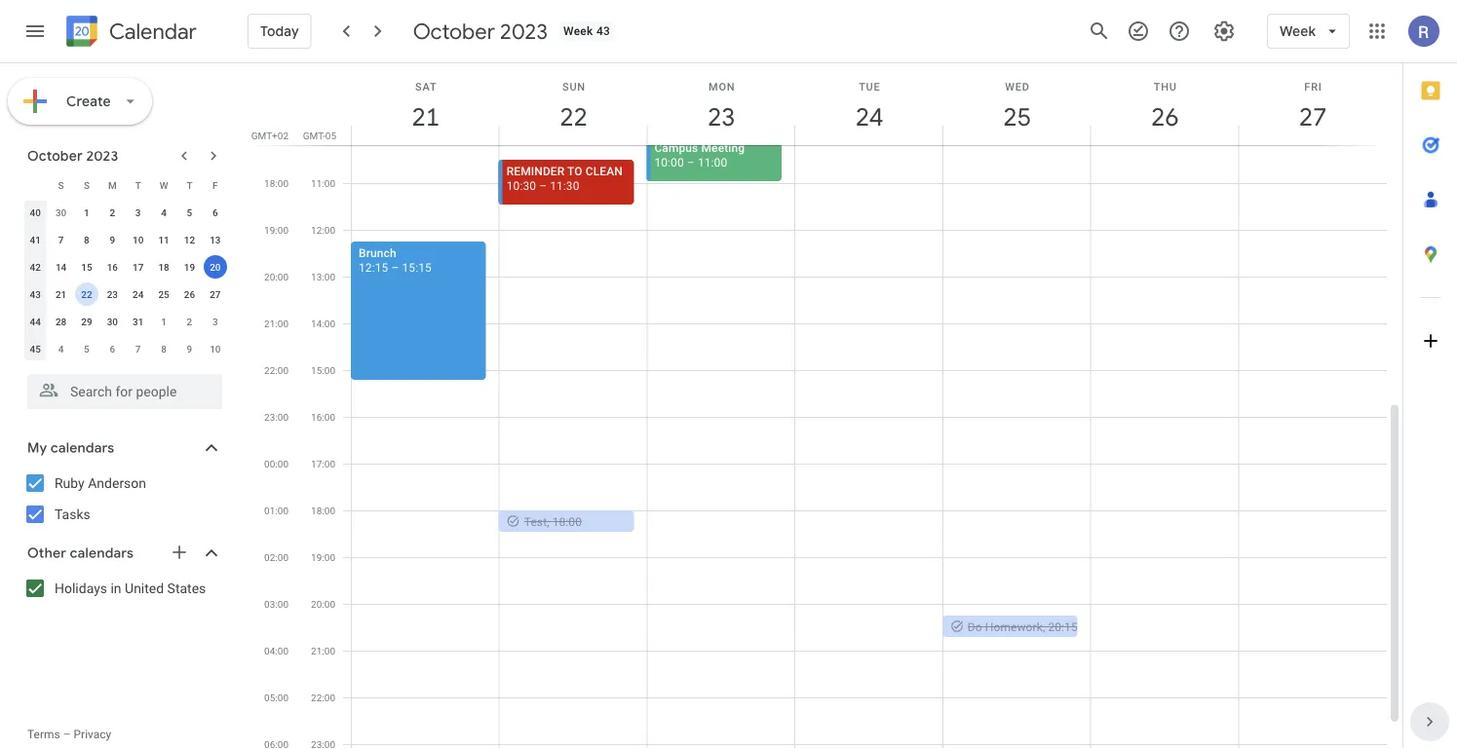 Task type: locate. For each thing, give the bounding box(es) containing it.
21:00 left "14:00"
[[264, 318, 289, 329]]

week up sun
[[563, 24, 593, 38]]

t
[[135, 179, 141, 191], [187, 179, 192, 191]]

1 horizontal spatial 23
[[706, 101, 734, 133]]

0 vertical spatial 8
[[84, 234, 89, 246]]

1 vertical spatial 25
[[158, 289, 169, 300]]

tasks
[[55, 506, 90, 523]]

16
[[107, 261, 118, 273]]

26 inside 'element'
[[184, 289, 195, 300]]

13 element
[[204, 228, 227, 252]]

w
[[160, 179, 168, 191]]

43 inside october 2023 'grid'
[[30, 289, 41, 300]]

1 horizontal spatial 2023
[[500, 18, 548, 45]]

sun 22
[[559, 80, 586, 133]]

1 vertical spatial 5
[[84, 343, 89, 355]]

None search field
[[0, 367, 242, 409]]

– inside "reminder to clean 10:30 – 11:30"
[[539, 179, 547, 193]]

25 inside october 2023 'grid'
[[158, 289, 169, 300]]

0 vertical spatial 43
[[597, 24, 610, 38]]

november 1 element
[[152, 310, 176, 333]]

05:00
[[264, 692, 289, 704]]

30 right 40
[[55, 207, 67, 218]]

s up september 30 element
[[58, 179, 64, 191]]

t right w
[[187, 179, 192, 191]]

17:00
[[311, 458, 335, 470]]

1 horizontal spatial 19:00
[[311, 552, 335, 563]]

23
[[706, 101, 734, 133], [107, 289, 118, 300]]

6 row from the top
[[22, 308, 228, 335]]

8 right november 7 element
[[161, 343, 167, 355]]

0 horizontal spatial 22:00
[[264, 365, 289, 376]]

1 horizontal spatial s
[[84, 179, 90, 191]]

5 left november 6 'element'
[[84, 343, 89, 355]]

24 inside october 2023 'grid'
[[133, 289, 144, 300]]

week button
[[1267, 8, 1350, 55]]

11:00
[[698, 155, 727, 169], [311, 177, 335, 189]]

0 vertical spatial 9
[[110, 234, 115, 246]]

14:00
[[311, 318, 335, 329]]

october up "sat"
[[413, 18, 495, 45]]

holidays
[[55, 581, 107, 597]]

0 horizontal spatial 27
[[210, 289, 221, 300]]

1 vertical spatial 27
[[210, 289, 221, 300]]

october 2023 up "sat"
[[413, 18, 548, 45]]

4 left november 5 element
[[58, 343, 64, 355]]

1 vertical spatial 4
[[58, 343, 64, 355]]

05
[[325, 130, 336, 141]]

ruby
[[55, 475, 85, 491]]

22 link
[[551, 95, 596, 139]]

0 horizontal spatial 25
[[158, 289, 169, 300]]

1 vertical spatial 22
[[81, 289, 92, 300]]

22 right 21 element
[[81, 289, 92, 300]]

5 up 12 element
[[187, 207, 192, 218]]

23 inside 23 element
[[107, 289, 118, 300]]

11:00 inside campus meeting 10:00 – 11:00
[[698, 155, 727, 169]]

t left w
[[135, 179, 141, 191]]

–
[[687, 155, 695, 169], [539, 179, 547, 193], [391, 261, 399, 274], [63, 728, 71, 742]]

25 right the 24 element
[[158, 289, 169, 300]]

1 vertical spatial 30
[[107, 316, 118, 328]]

22 cell
[[74, 281, 100, 308]]

row group containing 40
[[22, 199, 228, 363]]

0 horizontal spatial 24
[[133, 289, 144, 300]]

week for week
[[1280, 22, 1316, 40]]

november 6 element
[[101, 337, 124, 361]]

25 inside wed 25
[[1002, 101, 1030, 133]]

27 right the 26 'element'
[[210, 289, 221, 300]]

november 3 element
[[204, 310, 227, 333]]

tab list
[[1404, 63, 1457, 695]]

– down reminder
[[539, 179, 547, 193]]

20:00 left 13:00 at the top of page
[[264, 271, 289, 283]]

s
[[58, 179, 64, 191], [84, 179, 90, 191]]

27 inside october 2023 'grid'
[[210, 289, 221, 300]]

1 horizontal spatial october
[[413, 18, 495, 45]]

2 s from the left
[[84, 179, 90, 191]]

1 horizontal spatial 5
[[187, 207, 192, 218]]

1 vertical spatial 10
[[210, 343, 221, 355]]

0 horizontal spatial october
[[27, 147, 83, 165]]

4 up 11 element
[[161, 207, 167, 218]]

4 row from the top
[[22, 253, 228, 281]]

1 horizontal spatial 9
[[187, 343, 192, 355]]

0 horizontal spatial t
[[135, 179, 141, 191]]

23 inside mon 23
[[706, 101, 734, 133]]

43 up 22 column header on the left
[[597, 24, 610, 38]]

0 vertical spatial 4
[[161, 207, 167, 218]]

0 vertical spatial 20:00
[[264, 271, 289, 283]]

26 element
[[178, 283, 201, 306]]

10 right november 9 element
[[210, 343, 221, 355]]

27 down fri
[[1298, 101, 1326, 133]]

other calendars button
[[4, 538, 242, 569]]

october up september 30 element
[[27, 147, 83, 165]]

6
[[212, 207, 218, 218], [110, 343, 115, 355]]

1 horizontal spatial 21
[[411, 101, 439, 133]]

5 row from the top
[[22, 281, 228, 308]]

25
[[1002, 101, 1030, 133], [158, 289, 169, 300]]

gmt-05
[[303, 130, 336, 141]]

1 horizontal spatial ,
[[1043, 620, 1045, 634]]

01:00
[[264, 505, 289, 517]]

1 horizontal spatial 4
[[161, 207, 167, 218]]

19:00
[[264, 224, 289, 236], [311, 552, 335, 563]]

today button
[[248, 8, 312, 55]]

22 inside cell
[[81, 289, 92, 300]]

1 horizontal spatial 30
[[107, 316, 118, 328]]

7 right 41
[[58, 234, 64, 246]]

30 inside the 30 element
[[107, 316, 118, 328]]

0 vertical spatial 21
[[411, 101, 439, 133]]

1 vertical spatial 6
[[110, 343, 115, 355]]

0 horizontal spatial 23
[[107, 289, 118, 300]]

0 horizontal spatial 43
[[30, 289, 41, 300]]

s left m
[[84, 179, 90, 191]]

0 vertical spatial 23
[[706, 101, 734, 133]]

43 left 21 element
[[30, 289, 41, 300]]

0 horizontal spatial 8
[[84, 234, 89, 246]]

row
[[22, 172, 228, 199], [22, 199, 228, 226], [22, 226, 228, 253], [22, 253, 228, 281], [22, 281, 228, 308], [22, 308, 228, 335], [22, 335, 228, 363]]

november 5 element
[[75, 337, 98, 361]]

21 inside column header
[[411, 101, 439, 133]]

45
[[30, 343, 41, 355]]

3 right november 2 element
[[212, 316, 218, 328]]

0 vertical spatial 2
[[110, 207, 115, 218]]

21:00 right 04:00
[[311, 645, 335, 657]]

22 down sun
[[559, 101, 586, 133]]

grid
[[250, 63, 1403, 750]]

22
[[559, 101, 586, 133], [81, 289, 92, 300]]

1 vertical spatial 23
[[107, 289, 118, 300]]

in
[[111, 581, 121, 597]]

10 left 11
[[133, 234, 144, 246]]

24
[[854, 101, 882, 133], [133, 289, 144, 300]]

27 element
[[204, 283, 227, 306]]

21 down "sat"
[[411, 101, 439, 133]]

0 vertical spatial october 2023
[[413, 18, 548, 45]]

1 horizontal spatial week
[[1280, 22, 1316, 40]]

0 horizontal spatial 30
[[55, 207, 67, 218]]

1 vertical spatial 3
[[212, 316, 218, 328]]

my
[[27, 440, 47, 457]]

,
[[547, 515, 549, 529], [1043, 620, 1045, 634]]

11:00 down meeting
[[698, 155, 727, 169]]

settings menu image
[[1213, 19, 1236, 43]]

4
[[161, 207, 167, 218], [58, 343, 64, 355]]

0 vertical spatial 11:00
[[698, 155, 727, 169]]

27 link
[[1291, 95, 1336, 139]]

1 vertical spatial 26
[[184, 289, 195, 300]]

row group
[[22, 199, 228, 363]]

calendar
[[109, 18, 197, 45]]

0 horizontal spatial 1
[[84, 207, 89, 218]]

0 vertical spatial october
[[413, 18, 495, 45]]

– down campus
[[687, 155, 695, 169]]

1 horizontal spatial 22
[[559, 101, 586, 133]]

26
[[1150, 101, 1178, 133], [184, 289, 195, 300]]

week up fri
[[1280, 22, 1316, 40]]

1 vertical spatial october 2023
[[27, 147, 118, 165]]

1 horizontal spatial t
[[187, 179, 192, 191]]

7 row from the top
[[22, 335, 228, 363]]

1
[[84, 207, 89, 218], [161, 316, 167, 328]]

10 for november 10 element
[[210, 343, 221, 355]]

25 down wed
[[1002, 101, 1030, 133]]

24 down the tue on the right
[[854, 101, 882, 133]]

21 column header
[[351, 63, 500, 145]]

create
[[66, 93, 111, 110]]

23 down mon
[[706, 101, 734, 133]]

0 horizontal spatial 19:00
[[264, 224, 289, 236]]

0 horizontal spatial 2
[[110, 207, 115, 218]]

26 down thu
[[1150, 101, 1178, 133]]

0 horizontal spatial 18:00
[[264, 177, 289, 189]]

10 inside november 10 element
[[210, 343, 221, 355]]

0 horizontal spatial 6
[[110, 343, 115, 355]]

october 2023
[[413, 18, 548, 45], [27, 147, 118, 165]]

1 right september 30 element
[[84, 207, 89, 218]]

9 left "10" element
[[110, 234, 115, 246]]

12 element
[[178, 228, 201, 252]]

0 horizontal spatial week
[[563, 24, 593, 38]]

22:00
[[264, 365, 289, 376], [311, 692, 335, 704]]

22:00 right 05:00
[[311, 692, 335, 704]]

2 row from the top
[[22, 199, 228, 226]]

1 vertical spatial 11:00
[[311, 177, 335, 189]]

1 vertical spatial 21
[[55, 289, 67, 300]]

september 30 element
[[49, 201, 73, 224]]

20:00 right 03:00 on the left of the page
[[311, 599, 335, 610]]

0 horizontal spatial 5
[[84, 343, 89, 355]]

row group inside october 2023 'grid'
[[22, 199, 228, 363]]

17
[[133, 261, 144, 273]]

1 horizontal spatial 8
[[161, 343, 167, 355]]

anderson
[[88, 475, 146, 491]]

11:30
[[550, 179, 580, 193]]

0 vertical spatial 6
[[212, 207, 218, 218]]

19:00 left 12:00
[[264, 224, 289, 236]]

22:00 up 23:00
[[264, 365, 289, 376]]

0 horizontal spatial ,
[[547, 515, 549, 529]]

9
[[110, 234, 115, 246], [187, 343, 192, 355]]

18:00 down 17:00
[[311, 505, 335, 517]]

– right terms link
[[63, 728, 71, 742]]

3 row from the top
[[22, 226, 228, 253]]

2 down m
[[110, 207, 115, 218]]

1 vertical spatial 24
[[133, 289, 144, 300]]

ruby anderson
[[55, 475, 146, 491]]

1 horizontal spatial 26
[[1150, 101, 1178, 133]]

privacy
[[74, 728, 111, 742]]

19:00 right 02:00
[[311, 552, 335, 563]]

18:00
[[264, 177, 289, 189], [311, 505, 335, 517], [552, 515, 582, 529]]

0 vertical spatial 22
[[559, 101, 586, 133]]

24 right 23 element
[[133, 289, 144, 300]]

3
[[135, 207, 141, 218], [212, 316, 218, 328]]

– left 15:15
[[391, 261, 399, 274]]

17 element
[[126, 255, 150, 279]]

3 up "10" element
[[135, 207, 141, 218]]

0 vertical spatial 24
[[854, 101, 882, 133]]

19
[[184, 261, 195, 273]]

21
[[411, 101, 439, 133], [55, 289, 67, 300]]

2 t from the left
[[187, 179, 192, 191]]

1 horizontal spatial 1
[[161, 316, 167, 328]]

7
[[58, 234, 64, 246], [135, 343, 141, 355]]

24 inside column header
[[854, 101, 882, 133]]

october 2023 grid
[[19, 172, 228, 363]]

8 up 15 element
[[84, 234, 89, 246]]

23 right 22 element
[[107, 289, 118, 300]]

8
[[84, 234, 89, 246], [161, 343, 167, 355]]

19 element
[[178, 255, 201, 279]]

row containing 44
[[22, 308, 228, 335]]

0 vertical spatial 7
[[58, 234, 64, 246]]

14
[[55, 261, 67, 273]]

1 vertical spatial calendars
[[70, 545, 134, 562]]

26 right 25 element
[[184, 289, 195, 300]]

1 vertical spatial october
[[27, 147, 83, 165]]

23 column header
[[647, 63, 796, 145]]

26 column header
[[1090, 63, 1239, 145]]

6 right november 5 element
[[110, 343, 115, 355]]

21 left 22 cell
[[55, 289, 67, 300]]

calendars up ruby
[[51, 440, 114, 457]]

0 horizontal spatial 3
[[135, 207, 141, 218]]

1 horizontal spatial 21:00
[[311, 645, 335, 657]]

10 inside "10" element
[[133, 234, 144, 246]]

calendar heading
[[105, 18, 197, 45]]

6 up 13 element
[[212, 207, 218, 218]]

sun
[[562, 80, 586, 93]]

add other calendars image
[[170, 543, 189, 562]]

other
[[27, 545, 66, 562]]

10 for "10" element
[[133, 234, 144, 246]]

11:00 up 12:00
[[311, 177, 335, 189]]

2 left november 3 element
[[187, 316, 192, 328]]

week
[[1280, 22, 1316, 40], [563, 24, 593, 38]]

20 cell
[[202, 253, 228, 281]]

31 element
[[126, 310, 150, 333]]

grid containing 21
[[250, 63, 1403, 750]]

9 right november 8 element
[[187, 343, 192, 355]]

2023 up m
[[86, 147, 118, 165]]

20:15
[[1048, 620, 1078, 634]]

1 horizontal spatial 25
[[1002, 101, 1030, 133]]

24 element
[[126, 283, 150, 306]]

brunch
[[359, 246, 396, 260]]

row containing 45
[[22, 335, 228, 363]]

18:00 right test
[[552, 515, 582, 529]]

week inside dropdown button
[[1280, 22, 1316, 40]]

brunch 12:15 – 15:15
[[359, 246, 432, 274]]

1 row from the top
[[22, 172, 228, 199]]

0 vertical spatial ,
[[547, 515, 549, 529]]

october 2023 up m
[[27, 147, 118, 165]]

30 inside september 30 element
[[55, 207, 67, 218]]

row containing 40
[[22, 199, 228, 226]]

1 vertical spatial 7
[[135, 343, 141, 355]]

1 horizontal spatial 11:00
[[698, 155, 727, 169]]

30 for september 30 element
[[55, 207, 67, 218]]

0 horizontal spatial s
[[58, 179, 64, 191]]

0 vertical spatial 30
[[55, 207, 67, 218]]

1 vertical spatial 8
[[161, 343, 167, 355]]

2 horizontal spatial 18:00
[[552, 515, 582, 529]]

18:00 down gmt+02
[[264, 177, 289, 189]]

30 right 29 element
[[107, 316, 118, 328]]

0 horizontal spatial 2023
[[86, 147, 118, 165]]

1 vertical spatial 21:00
[[311, 645, 335, 657]]

1 horizontal spatial 24
[[854, 101, 882, 133]]

7 right november 6 'element'
[[135, 343, 141, 355]]

2023 left the week 43
[[500, 18, 548, 45]]

15 element
[[75, 255, 98, 279]]

calendars up in
[[70, 545, 134, 562]]

1 left november 2 element
[[161, 316, 167, 328]]

25 column header
[[943, 63, 1091, 145]]

1 horizontal spatial 27
[[1298, 101, 1326, 133]]

calendars for other calendars
[[70, 545, 134, 562]]

00:00
[[264, 458, 289, 470]]

1 vertical spatial 2
[[187, 316, 192, 328]]

29 element
[[75, 310, 98, 333]]



Task type: describe. For each thing, give the bounding box(es) containing it.
row containing 42
[[22, 253, 228, 281]]

1 vertical spatial ,
[[1043, 620, 1045, 634]]

Search for people text field
[[39, 374, 211, 409]]

test , 18:00
[[524, 515, 582, 529]]

13
[[210, 234, 221, 246]]

thu 26
[[1150, 80, 1178, 133]]

40
[[30, 207, 41, 218]]

16 element
[[101, 255, 124, 279]]

18
[[158, 261, 169, 273]]

30 element
[[101, 310, 124, 333]]

22 element
[[75, 283, 98, 306]]

02:00
[[264, 552, 289, 563]]

1 t from the left
[[135, 179, 141, 191]]

22 column header
[[499, 63, 648, 145]]

row containing s
[[22, 172, 228, 199]]

do
[[968, 620, 982, 634]]

22 inside column header
[[559, 101, 586, 133]]

1 vertical spatial 19:00
[[311, 552, 335, 563]]

0 vertical spatial 22:00
[[264, 365, 289, 376]]

terms
[[27, 728, 60, 742]]

1 horizontal spatial 6
[[212, 207, 218, 218]]

42
[[30, 261, 41, 273]]

my calendars button
[[4, 433, 242, 464]]

28
[[55, 316, 67, 328]]

november 8 element
[[152, 337, 176, 361]]

0 horizontal spatial 4
[[58, 343, 64, 355]]

create button
[[8, 78, 152, 125]]

reminder to clean 10:30 – 11:30
[[507, 164, 623, 193]]

mon 23
[[706, 80, 735, 133]]

23 element
[[101, 283, 124, 306]]

0 vertical spatial 3
[[135, 207, 141, 218]]

0 vertical spatial 19:00
[[264, 224, 289, 236]]

12:00
[[311, 224, 335, 236]]

41
[[30, 234, 41, 246]]

1 horizontal spatial october 2023
[[413, 18, 548, 45]]

1 s from the left
[[58, 179, 64, 191]]

20, today element
[[204, 255, 227, 279]]

wed 25
[[1002, 80, 1030, 133]]

1 horizontal spatial 7
[[135, 343, 141, 355]]

meeting
[[701, 141, 745, 155]]

campus meeting 10:00 – 11:00
[[655, 141, 745, 169]]

november 7 element
[[126, 337, 150, 361]]

24 column header
[[795, 63, 943, 145]]

november 4 element
[[49, 337, 73, 361]]

november 2 element
[[178, 310, 201, 333]]

tue 24
[[854, 80, 882, 133]]

23:00
[[264, 411, 289, 423]]

gmt-
[[303, 130, 325, 141]]

10 element
[[126, 228, 150, 252]]

1 vertical spatial 1
[[161, 316, 167, 328]]

12:15
[[359, 261, 388, 274]]

30 for the 30 element
[[107, 316, 118, 328]]

privacy link
[[74, 728, 111, 742]]

12
[[184, 234, 195, 246]]

m
[[108, 179, 117, 191]]

1 vertical spatial 2023
[[86, 147, 118, 165]]

to
[[567, 164, 583, 178]]

28 element
[[49, 310, 73, 333]]

27 column header
[[1238, 63, 1387, 145]]

04:00
[[264, 645, 289, 657]]

0 horizontal spatial 11:00
[[311, 177, 335, 189]]

44
[[30, 316, 41, 328]]

0 vertical spatial 1
[[84, 207, 89, 218]]

25 link
[[995, 95, 1040, 139]]

my calendars list
[[4, 468, 242, 530]]

thu
[[1154, 80, 1177, 93]]

0 horizontal spatial 9
[[110, 234, 115, 246]]

my calendars
[[27, 440, 114, 457]]

03:00
[[264, 599, 289, 610]]

1 horizontal spatial 22:00
[[311, 692, 335, 704]]

18 element
[[152, 255, 176, 279]]

clean
[[586, 164, 623, 178]]

test
[[524, 515, 547, 529]]

0 horizontal spatial 21:00
[[264, 318, 289, 329]]

mon
[[709, 80, 735, 93]]

united
[[125, 581, 164, 597]]

week 43
[[563, 24, 610, 38]]

sat 21
[[411, 80, 439, 133]]

row containing 43
[[22, 281, 228, 308]]

– inside campus meeting 10:00 – 11:00
[[687, 155, 695, 169]]

reminder
[[507, 164, 565, 178]]

15
[[81, 261, 92, 273]]

21 link
[[403, 95, 448, 139]]

0 horizontal spatial 20:00
[[264, 271, 289, 283]]

1 horizontal spatial 3
[[212, 316, 218, 328]]

21 element
[[49, 283, 73, 306]]

holidays in united states
[[55, 581, 206, 597]]

15:15
[[402, 261, 432, 274]]

0 horizontal spatial 7
[[58, 234, 64, 246]]

23 link
[[699, 95, 744, 139]]

1 horizontal spatial 43
[[597, 24, 610, 38]]

do homework , 20:15
[[968, 620, 1078, 634]]

31
[[133, 316, 144, 328]]

24 link
[[847, 95, 892, 139]]

1 vertical spatial 9
[[187, 343, 192, 355]]

– inside brunch 12:15 – 15:15
[[391, 261, 399, 274]]

16:00
[[311, 411, 335, 423]]

f
[[213, 179, 218, 191]]

0 vertical spatial 5
[[187, 207, 192, 218]]

gmt+02
[[251, 130, 289, 141]]

terms link
[[27, 728, 60, 742]]

26 inside 'column header'
[[1150, 101, 1178, 133]]

11 element
[[152, 228, 176, 252]]

november 9 element
[[178, 337, 201, 361]]

other calendars
[[27, 545, 134, 562]]

10:00
[[655, 155, 684, 169]]

14 element
[[49, 255, 73, 279]]

6 inside november 6 'element'
[[110, 343, 115, 355]]

26 link
[[1143, 95, 1188, 139]]

week for week 43
[[563, 24, 593, 38]]

fri 27
[[1298, 80, 1326, 133]]

27 inside "column header"
[[1298, 101, 1326, 133]]

15:00
[[311, 365, 335, 376]]

10:30
[[507, 179, 536, 193]]

25 element
[[152, 283, 176, 306]]

campus
[[655, 141, 698, 155]]

11
[[158, 234, 169, 246]]

1 horizontal spatial 2
[[187, 316, 192, 328]]

states
[[167, 581, 206, 597]]

fri
[[1305, 80, 1323, 93]]

terms – privacy
[[27, 728, 111, 742]]

main drawer image
[[23, 19, 47, 43]]

1 horizontal spatial 18:00
[[311, 505, 335, 517]]

sat
[[415, 80, 437, 93]]

row containing 41
[[22, 226, 228, 253]]

13:00
[[311, 271, 335, 283]]

november 10 element
[[204, 337, 227, 361]]

wed
[[1005, 80, 1030, 93]]

tue
[[859, 80, 881, 93]]

20
[[210, 261, 221, 273]]

1 horizontal spatial 20:00
[[311, 599, 335, 610]]

calendar element
[[62, 12, 197, 55]]

calendars for my calendars
[[51, 440, 114, 457]]

homework
[[985, 620, 1043, 634]]

0 vertical spatial 2023
[[500, 18, 548, 45]]

21 inside october 2023 'grid'
[[55, 289, 67, 300]]

29
[[81, 316, 92, 328]]



Task type: vqa. For each thing, say whether or not it's contained in the screenshot.


